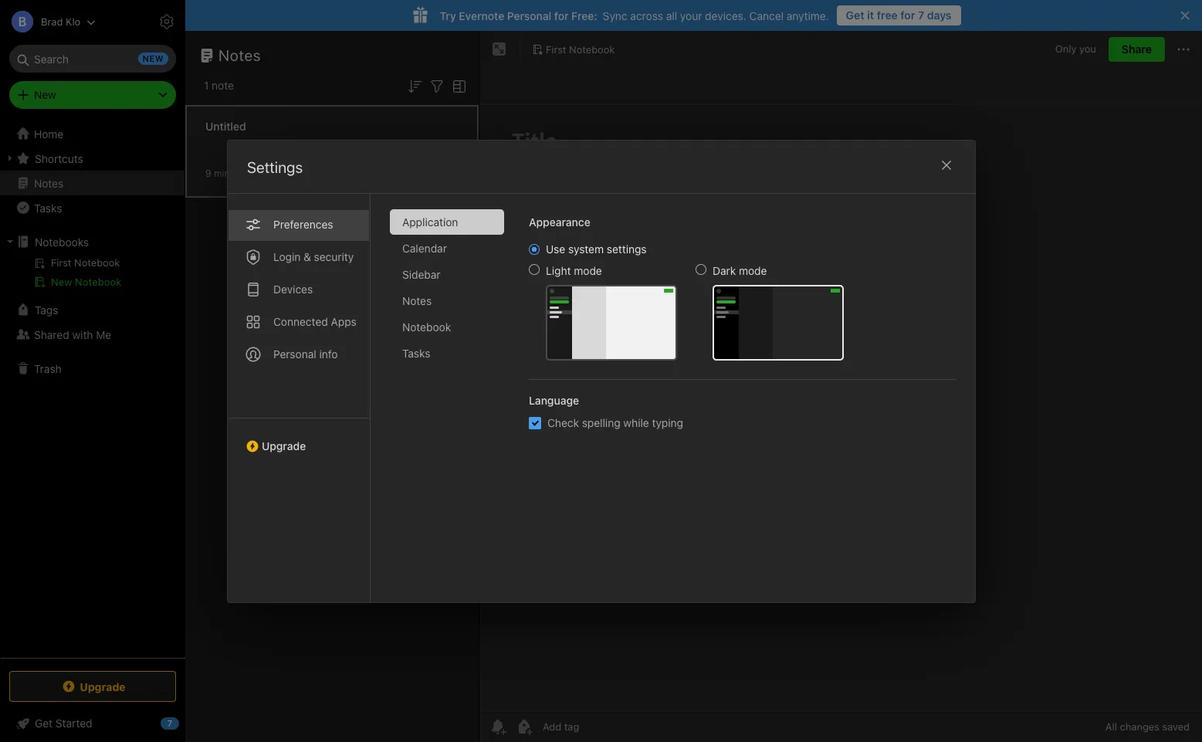 Task type: describe. For each thing, give the bounding box(es) containing it.
shared with me
[[34, 328, 111, 341]]

Dark mode radio
[[695, 264, 706, 274]]

note
[[212, 79, 234, 92]]

calendar tab
[[390, 235, 504, 261]]

application
[[402, 215, 458, 228]]

settings image
[[158, 12, 176, 31]]

across
[[630, 9, 663, 22]]

sync
[[603, 9, 627, 22]]

share
[[1122, 42, 1152, 56]]

for for free:
[[554, 9, 569, 22]]

info
[[319, 347, 337, 360]]

mode for dark mode
[[739, 264, 767, 277]]

Light mode radio
[[529, 264, 539, 274]]

saved
[[1162, 720, 1190, 733]]

all
[[1106, 720, 1117, 733]]

home
[[34, 127, 64, 140]]

typing
[[652, 416, 683, 429]]

first notebook button
[[527, 39, 620, 60]]

get it free for 7 days
[[846, 8, 952, 22]]

calendar
[[402, 241, 447, 254]]

cancel
[[749, 9, 784, 22]]

free
[[877, 8, 898, 22]]

dark
[[712, 264, 736, 277]]

notes inside tab
[[402, 294, 431, 307]]

untitled
[[205, 119, 246, 132]]

devices
[[273, 282, 312, 295]]

get it free for 7 days button
[[837, 5, 961, 25]]

for for 7
[[901, 8, 915, 22]]

close image
[[937, 156, 956, 174]]

9
[[205, 167, 211, 179]]

expand note image
[[490, 40, 509, 59]]

home link
[[0, 121, 185, 146]]

tab list for application
[[227, 193, 370, 602]]

appearance
[[529, 215, 590, 228]]

tasks button
[[0, 195, 185, 220]]

notebooks
[[35, 235, 89, 248]]

evernote
[[459, 9, 504, 22]]

minutes
[[214, 167, 249, 179]]

first
[[546, 43, 566, 55]]

you
[[1079, 43, 1096, 55]]

new notebook
[[51, 276, 122, 288]]

while
[[623, 416, 649, 429]]

tags
[[35, 303, 58, 316]]

try evernote personal for free: sync across all your devices. cancel anytime.
[[440, 9, 829, 22]]

connected
[[273, 315, 328, 328]]

devices.
[[705, 9, 746, 22]]

me
[[96, 328, 111, 341]]

1 horizontal spatial notes
[[219, 46, 261, 64]]

dark mode
[[712, 264, 767, 277]]

new for new notebook
[[51, 276, 72, 288]]

1 vertical spatial notes
[[34, 176, 63, 190]]

trash
[[34, 362, 62, 375]]

notebook for first notebook
[[569, 43, 615, 55]]

mode for light mode
[[574, 264, 602, 277]]

only
[[1055, 43, 1077, 55]]

use
[[546, 242, 565, 255]]

check
[[547, 416, 579, 429]]

only you
[[1055, 43, 1096, 55]]

light
[[546, 264, 571, 277]]

1 vertical spatial personal
[[273, 347, 316, 360]]

trash link
[[0, 356, 185, 381]]

1 note
[[204, 79, 234, 92]]

connected apps
[[273, 315, 356, 328]]

anytime.
[[787, 9, 829, 22]]



Task type: locate. For each thing, give the bounding box(es) containing it.
tab list for appearance
[[390, 209, 516, 602]]

personal
[[507, 9, 551, 22], [273, 347, 316, 360]]

0 horizontal spatial mode
[[574, 264, 602, 277]]

tasks up notebooks
[[34, 201, 62, 214]]

settings
[[606, 242, 646, 255]]

shared
[[34, 328, 69, 341]]

notebooks link
[[0, 229, 185, 254]]

1 horizontal spatial personal
[[507, 9, 551, 22]]

share button
[[1109, 37, 1165, 62]]

tab list containing application
[[390, 209, 516, 602]]

for left 7
[[901, 8, 915, 22]]

get
[[846, 8, 864, 22]]

it
[[867, 8, 874, 22]]

Use system settings radio
[[529, 244, 539, 254]]

option group
[[529, 242, 844, 360]]

0 horizontal spatial personal
[[273, 347, 316, 360]]

tasks inside tab
[[402, 346, 430, 359]]

2 mode from the left
[[739, 264, 767, 277]]

days
[[927, 8, 952, 22]]

all
[[666, 9, 677, 22]]

note window element
[[479, 31, 1202, 742]]

notes up note
[[219, 46, 261, 64]]

1 horizontal spatial upgrade
[[261, 439, 306, 452]]

new up tags
[[51, 276, 72, 288]]

new inside popup button
[[34, 88, 56, 101]]

notebook for new notebook
[[75, 276, 122, 288]]

notebook
[[569, 43, 615, 55], [75, 276, 122, 288], [402, 320, 451, 333]]

security
[[314, 250, 353, 263]]

personal info
[[273, 347, 337, 360]]

language
[[529, 393, 579, 407]]

new notebook group
[[0, 254, 185, 297]]

application tab
[[390, 209, 504, 234]]

Check spelling while typing checkbox
[[529, 416, 541, 429]]

light mode
[[546, 264, 602, 277]]

None search field
[[20, 45, 165, 73]]

&
[[303, 250, 311, 263]]

mode
[[574, 264, 602, 277], [739, 264, 767, 277]]

for left free:
[[554, 9, 569, 22]]

use system settings
[[546, 242, 646, 255]]

1
[[204, 79, 209, 92]]

mode down system
[[574, 264, 602, 277]]

Note Editor text field
[[479, 105, 1202, 710]]

with
[[72, 328, 93, 341]]

0 horizontal spatial for
[[554, 9, 569, 22]]

0 vertical spatial upgrade button
[[227, 417, 369, 458]]

2 vertical spatial notebook
[[402, 320, 451, 333]]

1 vertical spatial notebook
[[75, 276, 122, 288]]

notes tab
[[390, 288, 504, 313]]

7
[[918, 8, 924, 22]]

spelling
[[582, 416, 620, 429]]

notebook inside note window element
[[569, 43, 615, 55]]

tab list
[[227, 193, 370, 602], [390, 209, 516, 602]]

for inside button
[[901, 8, 915, 22]]

preferences
[[273, 217, 333, 230]]

system
[[568, 242, 603, 255]]

0 vertical spatial new
[[34, 88, 56, 101]]

try
[[440, 9, 456, 22]]

1 vertical spatial new
[[51, 276, 72, 288]]

apps
[[331, 315, 356, 328]]

add tag image
[[515, 717, 534, 736]]

tree containing home
[[0, 121, 185, 657]]

option group containing use system settings
[[529, 242, 844, 360]]

1 mode from the left
[[574, 264, 602, 277]]

tasks inside button
[[34, 201, 62, 214]]

1 horizontal spatial tasks
[[402, 346, 430, 359]]

1 horizontal spatial mode
[[739, 264, 767, 277]]

ago
[[251, 167, 267, 179]]

0 vertical spatial notes
[[219, 46, 261, 64]]

0 vertical spatial personal
[[507, 9, 551, 22]]

2 vertical spatial notes
[[402, 294, 431, 307]]

tab list containing preferences
[[227, 193, 370, 602]]

1 vertical spatial tasks
[[402, 346, 430, 359]]

9 minutes ago
[[205, 167, 267, 179]]

tasks
[[34, 201, 62, 214], [402, 346, 430, 359]]

upgrade button
[[227, 417, 369, 458], [9, 671, 176, 702]]

your
[[680, 9, 702, 22]]

sidebar tab
[[390, 261, 504, 287]]

upgrade
[[261, 439, 306, 452], [80, 680, 126, 693]]

login
[[273, 250, 300, 263]]

0 horizontal spatial notebook
[[75, 276, 122, 288]]

personal up first
[[507, 9, 551, 22]]

tasks tab
[[390, 340, 504, 366]]

notes down sidebar
[[402, 294, 431, 307]]

0 horizontal spatial notes
[[34, 176, 63, 190]]

1 horizontal spatial notebook
[[402, 320, 451, 333]]

changes
[[1120, 720, 1160, 733]]

expand notebooks image
[[4, 235, 16, 248]]

1 for from the left
[[901, 8, 915, 22]]

notebook tab
[[390, 314, 504, 339]]

new button
[[9, 81, 176, 109]]

0 horizontal spatial tab list
[[227, 193, 370, 602]]

1 vertical spatial upgrade button
[[9, 671, 176, 702]]

sidebar
[[402, 268, 440, 281]]

notes down shortcuts
[[34, 176, 63, 190]]

shortcuts
[[35, 152, 83, 165]]

1 horizontal spatial tab list
[[390, 209, 516, 602]]

personal down the connected
[[273, 347, 316, 360]]

notebook up tasks tab
[[402, 320, 451, 333]]

tags button
[[0, 297, 185, 322]]

0 horizontal spatial upgrade button
[[9, 671, 176, 702]]

0 vertical spatial upgrade
[[261, 439, 306, 452]]

new inside button
[[51, 276, 72, 288]]

1 vertical spatial upgrade
[[80, 680, 126, 693]]

notebook inside tab
[[402, 320, 451, 333]]

2 for from the left
[[554, 9, 569, 22]]

0 vertical spatial notebook
[[569, 43, 615, 55]]

2 horizontal spatial notes
[[402, 294, 431, 307]]

new notebook button
[[0, 273, 185, 291]]

notes
[[219, 46, 261, 64], [34, 176, 63, 190], [402, 294, 431, 307]]

2 horizontal spatial notebook
[[569, 43, 615, 55]]

notebook down free:
[[569, 43, 615, 55]]

first notebook
[[546, 43, 615, 55]]

mode right 'dark'
[[739, 264, 767, 277]]

add a reminder image
[[489, 717, 507, 736]]

notebook inside group
[[75, 276, 122, 288]]

free:
[[571, 9, 597, 22]]

shared with me link
[[0, 322, 185, 347]]

check spelling while typing
[[547, 416, 683, 429]]

Search text field
[[20, 45, 165, 73]]

new
[[34, 88, 56, 101], [51, 276, 72, 288]]

1 horizontal spatial for
[[901, 8, 915, 22]]

notebook up tags button
[[75, 276, 122, 288]]

notes link
[[0, 171, 185, 195]]

all changes saved
[[1106, 720, 1190, 733]]

tasks down notebook tab
[[402, 346, 430, 359]]

login & security
[[273, 250, 353, 263]]

0 horizontal spatial tasks
[[34, 201, 62, 214]]

shortcuts button
[[0, 146, 185, 171]]

new for new
[[34, 88, 56, 101]]

0 horizontal spatial upgrade
[[80, 680, 126, 693]]

for
[[901, 8, 915, 22], [554, 9, 569, 22]]

new up home
[[34, 88, 56, 101]]

1 horizontal spatial upgrade button
[[227, 417, 369, 458]]

0 vertical spatial tasks
[[34, 201, 62, 214]]

settings
[[247, 158, 303, 176]]

tree
[[0, 121, 185, 657]]



Task type: vqa. For each thing, say whether or not it's contained in the screenshot.
the bottom notes
yes



